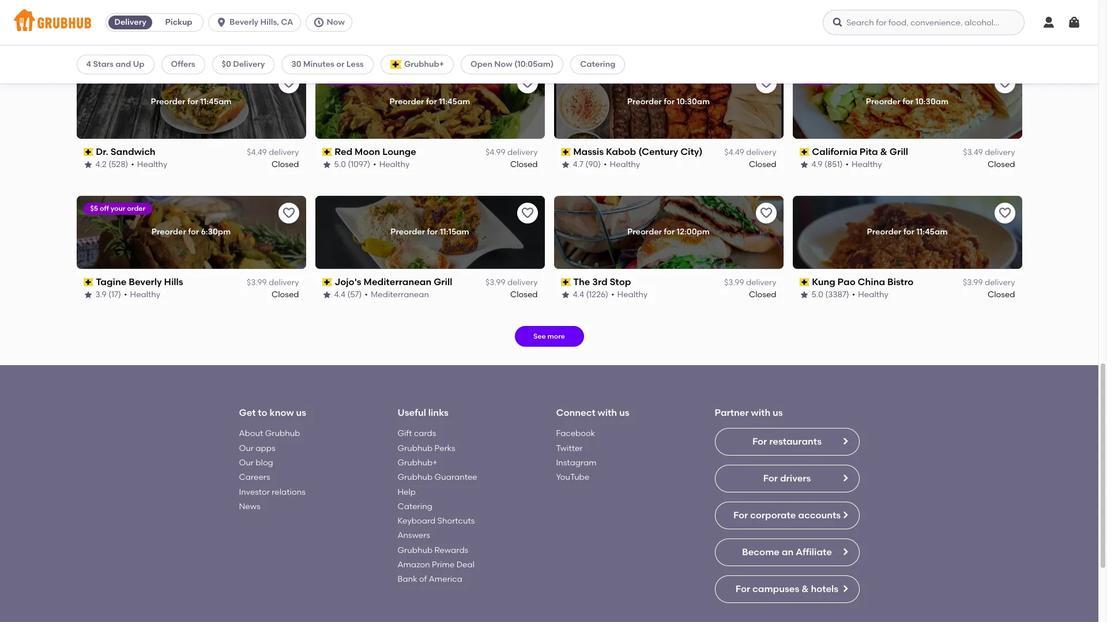 Task type: locate. For each thing, give the bounding box(es) containing it.
(12)
[[825, 29, 838, 39]]

1 horizontal spatial now
[[494, 59, 513, 69]]

$3.99 for the 3rd stop
[[725, 278, 744, 288]]

1 horizontal spatial delivery
[[233, 59, 265, 69]]

0 horizontal spatial order
[[127, 205, 145, 213]]

now inside button
[[327, 17, 345, 27]]

star icon image for the 3rd stop
[[561, 291, 570, 300]]

0 vertical spatial $5
[[329, 74, 337, 82]]

twitter
[[556, 444, 583, 454]]

• healthy down california pita & grill
[[846, 160, 882, 169]]

2 horizontal spatial us
[[773, 408, 783, 419]]

preorder
[[151, 97, 185, 107], [390, 97, 424, 107], [627, 97, 662, 107], [866, 97, 901, 107], [152, 227, 186, 237], [391, 227, 425, 237], [628, 227, 662, 237], [867, 227, 902, 237]]

1 horizontal spatial 11:45am
[[439, 97, 470, 107]]

star icon image left 3.7
[[322, 30, 331, 39]]

mediterranea
[[335, 16, 397, 27]]

$3.49 for 3.8 (12) • healthy
[[963, 18, 983, 27]]

3.8 for 3.8 (10)
[[95, 29, 107, 39]]

grill down 11:15am
[[434, 277, 452, 288]]

star icon image for true food kitchen
[[83, 30, 93, 39]]

2 $3.49 from the top
[[963, 148, 983, 158]]

subscription pass image
[[561, 148, 571, 156], [800, 148, 810, 156], [83, 279, 94, 287], [322, 279, 332, 287], [800, 279, 810, 287]]

2 with from the left
[[751, 408, 771, 419]]

1 horizontal spatial svg image
[[1042, 16, 1056, 29]]

0 horizontal spatial save this restaurant image
[[521, 76, 534, 90]]

beverly left hills,
[[230, 17, 259, 27]]

delivery for kung pao china bistro
[[985, 278, 1015, 288]]

off down 4.2
[[100, 205, 109, 213]]

star icon image for red moon lounge
[[322, 160, 331, 169]]

0 horizontal spatial grill
[[434, 277, 452, 288]]

1 horizontal spatial off
[[339, 74, 348, 82]]

1 horizontal spatial $4.49
[[725, 148, 744, 158]]

12:00pm
[[677, 227, 710, 237]]

3 us from the left
[[773, 408, 783, 419]]

preorder down $50+ on the top of the page
[[390, 97, 424, 107]]

1 our from the top
[[239, 444, 254, 454]]

1 horizontal spatial &
[[881, 147, 888, 157]]

1 horizontal spatial 4.4
[[573, 290, 584, 300]]

help link
[[398, 488, 416, 498]]

for down partner with us
[[753, 437, 767, 448]]

save this restaurant image for dr. sandwich
[[282, 76, 296, 90]]

0 vertical spatial your
[[349, 74, 364, 82]]

1 vertical spatial our
[[239, 459, 254, 468]]

up
[[133, 59, 145, 69]]

shortcuts
[[438, 517, 475, 527]]

order down (528)
[[127, 205, 145, 213]]

healthy down the kabob
[[610, 160, 640, 169]]

3.8 down the true
[[95, 29, 107, 39]]

earn
[[807, 74, 822, 82]]

0 horizontal spatial of
[[386, 74, 393, 82]]

4.4
[[334, 290, 346, 300], [573, 290, 584, 300]]

1 vertical spatial mediterranean
[[371, 290, 429, 300]]

• down stop
[[611, 290, 615, 300]]

1 horizontal spatial 3.8
[[812, 29, 823, 39]]

0 horizontal spatial 11:45am
[[200, 97, 232, 107]]

star icon image left 3.9
[[83, 291, 93, 300]]

right image inside "for campuses & hotels" "link"
[[841, 585, 850, 594]]

healthy down tagine beverly hills
[[130, 290, 160, 300]]

1 vertical spatial &
[[802, 584, 809, 595]]

subscription pass image left california
[[800, 148, 810, 156]]

sandwich
[[111, 147, 156, 157]]

right image inside for drivers link
[[841, 474, 850, 484]]

healthy down china
[[858, 290, 889, 300]]

3.8 (12) • healthy
[[812, 29, 878, 39]]

delivery
[[114, 17, 146, 27], [233, 59, 265, 69]]

preorder up pita
[[866, 97, 901, 107]]

jojo's mediterranean grill
[[335, 277, 452, 288]]

your down (528)
[[111, 205, 125, 213]]

china
[[858, 277, 885, 288]]

bank of america link
[[398, 575, 463, 585]]

0 horizontal spatial with
[[598, 408, 617, 419]]

right image inside for corporate accounts link
[[841, 511, 850, 520]]

instagram
[[556, 459, 597, 468]]

0 vertical spatial of
[[386, 74, 393, 82]]

delivery inside button
[[114, 17, 146, 27]]

star icon image left the 3.8 (10)
[[83, 30, 93, 39]]

1 horizontal spatial $4.49 delivery
[[725, 148, 777, 158]]

mediterranean for •
[[371, 290, 429, 300]]

0 horizontal spatial us
[[296, 408, 306, 419]]

news
[[239, 502, 260, 512]]

closed for california pita & grill
[[988, 160, 1015, 169]]

subscription pass image inside mediterranea rice bowls link
[[322, 18, 332, 26]]

save this restaurant image
[[521, 76, 534, 90], [759, 206, 773, 220]]

preorder up china
[[867, 227, 902, 237]]

grubhub inside about grubhub our apps our blog careers investor relations news
[[265, 429, 300, 439]]

$3.49 for • healthy
[[963, 148, 983, 158]]

• healthy down china
[[852, 290, 889, 300]]

star icon image for kung pao china bistro
[[800, 291, 809, 300]]

us right connect
[[619, 408, 630, 419]]

the 3rd stop
[[573, 277, 631, 288]]

2 vertical spatial right image
[[841, 585, 850, 594]]

for for kung pao china bistro
[[904, 227, 915, 237]]

healthy down the true food kitchen
[[131, 29, 162, 39]]

0 horizontal spatial now
[[327, 17, 345, 27]]

our up careers
[[239, 459, 254, 468]]

4.4 for jojo's mediterranean grill
[[334, 290, 346, 300]]

$5 down 30 minutes or less
[[329, 74, 337, 82]]

star icon image left '4.4 (1226)'
[[561, 291, 570, 300]]

1 horizontal spatial of
[[419, 575, 427, 585]]

hotels
[[811, 584, 839, 595]]

useful
[[398, 408, 426, 419]]

your
[[349, 74, 364, 82], [111, 205, 125, 213]]

1 vertical spatial order
[[127, 205, 145, 213]]

preorder left the 12:00pm
[[628, 227, 662, 237]]

0 horizontal spatial &
[[802, 584, 809, 595]]

us right know
[[296, 408, 306, 419]]

1 vertical spatial delivery
[[233, 59, 265, 69]]

gift
[[398, 429, 412, 439]]

1 horizontal spatial 10:30am
[[916, 97, 949, 107]]

0 horizontal spatial 3.8
[[95, 29, 107, 39]]

• for red moon lounge
[[373, 160, 376, 169]]

1 horizontal spatial preorder for 11:45am
[[390, 97, 470, 107]]

• down 'pao'
[[852, 290, 856, 300]]

pao
[[838, 277, 856, 288]]

subscription pass image left the true
[[83, 18, 94, 26]]

& left the hotels
[[802, 584, 809, 595]]

1 horizontal spatial us
[[619, 408, 630, 419]]

1 horizontal spatial your
[[349, 74, 364, 82]]

$3.99
[[247, 18, 267, 27], [247, 278, 267, 288], [486, 278, 506, 288], [725, 278, 744, 288], [963, 278, 983, 288]]

subscription pass image for dr. sandwich
[[83, 148, 94, 156]]

0 vertical spatial now
[[327, 17, 345, 27]]

$5 for tagine beverly hills
[[90, 205, 98, 213]]

preorder left 11:15am
[[391, 227, 425, 237]]

0 vertical spatial $3.49 delivery
[[963, 18, 1015, 27]]

moon
[[355, 147, 380, 157]]

4.4 for the 3rd stop
[[573, 290, 584, 300]]

• right (90)
[[604, 160, 607, 169]]

preorder for 11:45am down 'offers'
[[151, 97, 232, 107]]

& right pita
[[881, 147, 888, 157]]

1 horizontal spatial svg image
[[832, 17, 844, 28]]

4.4 down the
[[573, 290, 584, 300]]

perks
[[435, 444, 456, 454]]

order left $50+ on the top of the page
[[366, 74, 384, 82]]

1 vertical spatial your
[[111, 205, 125, 213]]

0 vertical spatial off
[[339, 74, 348, 82]]

1 10:30am from the left
[[677, 97, 710, 107]]

2 us from the left
[[619, 408, 630, 419]]

1 horizontal spatial 5.0
[[812, 290, 824, 300]]

3.9
[[95, 290, 106, 300]]

0 horizontal spatial preorder for 11:45am
[[151, 97, 232, 107]]

delivery for jojo's mediterranean grill
[[508, 278, 538, 288]]

delivery for red moon lounge
[[508, 148, 538, 158]]

• healthy down lounge
[[373, 160, 410, 169]]

1 vertical spatial catering
[[398, 502, 433, 512]]

0 horizontal spatial catering
[[398, 502, 433, 512]]

bank
[[398, 575, 417, 585]]

(90)
[[586, 160, 601, 169]]

1 preorder for 10:30am from the left
[[627, 97, 710, 107]]

&
[[881, 147, 888, 157], [802, 584, 809, 595]]

grill right pita
[[890, 147, 909, 157]]

0 vertical spatial &
[[881, 147, 888, 157]]

subscription pass image left red
[[322, 148, 332, 156]]

0 horizontal spatial 10:30am
[[677, 97, 710, 107]]

1 horizontal spatial with
[[751, 408, 771, 419]]

0 vertical spatial right image
[[841, 437, 850, 447]]

• for tagine beverly hills
[[124, 290, 127, 300]]

$3.49 delivery for 3.8 (12) • healthy
[[963, 18, 1015, 27]]

facebook
[[556, 429, 595, 439]]

1 vertical spatial now
[[494, 59, 513, 69]]

subscription pass image for true food kitchen
[[83, 18, 94, 26]]

preorder for 11:45am up bistro
[[867, 227, 948, 237]]

star icon image for dr. sandwich
[[83, 160, 93, 169]]

to
[[258, 408, 267, 419]]

for drivers link
[[715, 466, 860, 493]]

cards
[[414, 429, 436, 439]]

with
[[598, 408, 617, 419], [751, 408, 771, 419]]

0 vertical spatial save this restaurant image
[[521, 76, 534, 90]]

preorder for 11:45am
[[151, 97, 232, 107], [390, 97, 470, 107], [867, 227, 948, 237]]

1 4.4 from the left
[[334, 290, 346, 300]]

mediterranean down "jojo's mediterranean grill"
[[371, 290, 429, 300]]

healthy down stop
[[618, 290, 648, 300]]

your for tagine
[[111, 205, 125, 213]]

subscription pass image left "massis"
[[561, 148, 571, 156]]

mediterranean for jojo's
[[364, 277, 432, 288]]

2 horizontal spatial svg image
[[1068, 16, 1082, 29]]

5.0 for kung pao china bistro
[[812, 290, 824, 300]]

1 vertical spatial $3.49 delivery
[[963, 148, 1015, 158]]

$5 for red moon lounge
[[329, 74, 337, 82]]

3.7
[[334, 29, 345, 39]]

partner with us
[[715, 408, 783, 419]]

open now (10:05am)
[[471, 59, 554, 69]]

0 horizontal spatial 4.4
[[334, 290, 346, 300]]

0 vertical spatial order
[[366, 74, 384, 82]]

• healthy down sandwich on the top
[[131, 160, 168, 169]]

facebook twitter instagram youtube
[[556, 429, 597, 483]]

0 vertical spatial $3.49
[[963, 18, 983, 27]]

0 vertical spatial our
[[239, 444, 254, 454]]

1 $4.49 delivery from the left
[[247, 148, 299, 158]]

2 horizontal spatial preorder for 11:45am
[[867, 227, 948, 237]]

(3387)
[[826, 290, 850, 300]]

& inside "link"
[[802, 584, 809, 595]]

star icon image left 4.2
[[83, 160, 93, 169]]

3.9 (17)
[[95, 290, 121, 300]]

lounge
[[383, 147, 416, 157]]

2 3.8 from the left
[[812, 29, 823, 39]]

1 vertical spatial 5.0
[[812, 290, 824, 300]]

beverly
[[230, 17, 259, 27], [129, 277, 162, 288]]

1 $3.49 delivery from the top
[[963, 18, 1015, 27]]

with right connect
[[598, 408, 617, 419]]

grubhub+ inside gift cards grubhub perks grubhub+ grubhub guarantee help catering keyboard shortcuts answers grubhub rewards amazon prime deal bank of america
[[398, 459, 438, 468]]

preorder down 'offers'
[[151, 97, 185, 107]]

2 right image from the top
[[841, 511, 850, 520]]

food
[[118, 16, 141, 27]]

0 horizontal spatial beverly
[[129, 277, 162, 288]]

• right (17)
[[124, 290, 127, 300]]

1 svg image from the left
[[313, 17, 324, 28]]

closed for red moon lounge
[[510, 160, 538, 169]]

of right bank
[[419, 575, 427, 585]]

delivery for massis kabob (century city)
[[746, 148, 777, 158]]

star icon image left 4.4 (57) in the top left of the page
[[322, 291, 331, 300]]

2 $4.49 delivery from the left
[[725, 148, 777, 158]]

0 vertical spatial right image
[[841, 474, 850, 484]]

the
[[573, 277, 590, 288]]

grubhub
[[265, 429, 300, 439], [398, 444, 433, 454], [398, 473, 433, 483], [398, 546, 433, 556]]

of left $50+ on the top of the page
[[386, 74, 393, 82]]

• healthy for food
[[125, 29, 162, 39]]

5.0
[[334, 160, 346, 169], [812, 290, 824, 300]]

right image inside become an affiliate link
[[841, 548, 850, 557]]

(1226)
[[586, 290, 609, 300]]

right image
[[841, 437, 850, 447], [841, 548, 850, 557], [841, 585, 850, 594]]

Search for food, convenience, alcohol... search field
[[823, 10, 1025, 35]]

right image right affiliate
[[841, 548, 850, 557]]

1 $4.49 from the left
[[247, 148, 267, 158]]

5.0 down red
[[334, 160, 346, 169]]

healthy down pita
[[852, 160, 882, 169]]

preorder for 11:45am down $50+ on the top of the page
[[390, 97, 470, 107]]

svg image
[[1042, 16, 1056, 29], [1068, 16, 1082, 29], [216, 17, 227, 28]]

star icon image left 5.0 (1097)
[[322, 160, 331, 169]]

right image for for drivers
[[841, 474, 850, 484]]

• healthy for kabob
[[604, 160, 640, 169]]

svg image inside beverly hills, ca button
[[216, 17, 227, 28]]

preorder up massis kabob (century city)
[[627, 97, 662, 107]]

useful links
[[398, 408, 449, 419]]

become an affiliate link
[[715, 540, 860, 567]]

closed for dr. sandwich
[[272, 160, 299, 169]]

0 horizontal spatial off
[[100, 205, 109, 213]]

answers link
[[398, 531, 430, 541]]

off
[[339, 74, 348, 82], [100, 205, 109, 213]]

right image right the hotels
[[841, 585, 850, 594]]

with right partner
[[751, 408, 771, 419]]

2 $3.49 delivery from the top
[[963, 148, 1015, 158]]

now right open
[[494, 59, 513, 69]]

affiliate
[[796, 548, 832, 558]]

(528)
[[109, 160, 128, 169]]

• healthy for moon
[[373, 160, 410, 169]]

0 horizontal spatial preorder for 10:30am
[[627, 97, 710, 107]]

for for red moon lounge
[[426, 97, 437, 107]]

preorder for 11:45am for kung pao china bistro
[[867, 227, 948, 237]]

1 vertical spatial of
[[419, 575, 427, 585]]

svg image
[[313, 17, 324, 28], [832, 17, 844, 28]]

for inside "link"
[[736, 584, 751, 595]]

1 vertical spatial right image
[[841, 548, 850, 557]]

for restaurants link
[[715, 429, 860, 456]]

right image
[[841, 474, 850, 484], [841, 511, 850, 520]]

0 vertical spatial delivery
[[114, 17, 146, 27]]

subscription pass image for massis kabob (century city)
[[561, 148, 571, 156]]

1 $3.49 from the top
[[963, 18, 983, 27]]

with for partner
[[751, 408, 771, 419]]

0 vertical spatial grill
[[890, 147, 909, 157]]

off for tagine
[[100, 205, 109, 213]]

1 vertical spatial save this restaurant image
[[759, 206, 773, 220]]

2 10:30am from the left
[[916, 97, 949, 107]]

for left campuses at the bottom right of the page
[[736, 584, 751, 595]]

1 with from the left
[[598, 408, 617, 419]]

healthy for tagine beverly hills
[[130, 290, 160, 300]]

0 vertical spatial grubhub+
[[404, 59, 444, 69]]

$3.99 delivery for kung pao china bistro
[[963, 278, 1015, 288]]

0 horizontal spatial svg image
[[313, 17, 324, 28]]

subscription pass image left jojo's
[[322, 279, 332, 287]]

delivery right $0
[[233, 59, 265, 69]]

save this restaurant image
[[282, 76, 296, 90], [759, 76, 773, 90], [998, 76, 1012, 90], [282, 206, 296, 220], [521, 206, 534, 220], [998, 206, 1012, 220]]

now up 3.7
[[327, 17, 345, 27]]

right image for become an affiliate
[[841, 548, 850, 557]]

healthy down lounge
[[379, 160, 410, 169]]

0 vertical spatial 5.0
[[334, 160, 346, 169]]

3.8 left (12)
[[812, 29, 823, 39]]

$3.99 delivery for jojo's mediterranean grill
[[486, 278, 538, 288]]

0 vertical spatial beverly
[[230, 17, 259, 27]]

$5
[[329, 74, 337, 82], [90, 205, 98, 213]]

your down less
[[349, 74, 364, 82]]

know
[[270, 408, 294, 419]]

youtube link
[[556, 473, 590, 483]]

grubhub down grubhub+ link
[[398, 473, 433, 483]]

1 horizontal spatial grill
[[890, 147, 909, 157]]

2 4.4 from the left
[[573, 290, 584, 300]]

1 3.8 from the left
[[95, 29, 107, 39]]

grubhub+ down grubhub perks link
[[398, 459, 438, 468]]

0 horizontal spatial $4.49 delivery
[[247, 148, 299, 158]]

right image right restaurants on the bottom right
[[841, 437, 850, 447]]

or
[[336, 59, 345, 69]]

subscription pass image for jojo's mediterranean grill
[[322, 279, 332, 287]]

for corporate accounts
[[734, 511, 841, 522]]

subscription pass image left the mediterranea
[[322, 18, 332, 26]]

• down red moon lounge
[[373, 160, 376, 169]]

dr. sandwich
[[96, 147, 156, 157]]

subscription pass image left the
[[561, 279, 571, 287]]

subscription pass image
[[83, 18, 94, 26], [322, 18, 332, 26], [83, 148, 94, 156], [322, 148, 332, 156], [561, 279, 571, 287]]

delivery for true food kitchen
[[269, 18, 299, 27]]

0 horizontal spatial svg image
[[216, 17, 227, 28]]

delivery up (10)
[[114, 17, 146, 27]]

grubhub down know
[[265, 429, 300, 439]]

kabob
[[606, 147, 636, 157]]

(10:05am)
[[514, 59, 554, 69]]

star icon image left 5.0 (3387)
[[800, 291, 809, 300]]

star icon image
[[83, 30, 93, 39], [322, 30, 331, 39], [83, 160, 93, 169], [322, 160, 331, 169], [561, 160, 570, 169], [800, 160, 809, 169], [83, 291, 93, 300], [322, 291, 331, 300], [561, 291, 570, 300], [800, 291, 809, 300]]

• healthy down tagine beverly hills
[[124, 290, 160, 300]]

1 vertical spatial $3.49
[[963, 148, 983, 158]]

kung
[[812, 277, 836, 288]]

4.9 (851)
[[812, 160, 843, 169]]

svg image up (12)
[[832, 17, 844, 28]]

1 vertical spatial grill
[[434, 277, 452, 288]]

3.8 (10)
[[95, 29, 122, 39]]

healthy down sandwich on the top
[[137, 160, 168, 169]]

investor relations link
[[239, 488, 306, 498]]

beverly inside button
[[230, 17, 259, 27]]

investor
[[239, 488, 270, 498]]

get
[[239, 408, 256, 419]]

true food kitchen
[[96, 16, 178, 27]]

1 vertical spatial grubhub+
[[398, 459, 438, 468]]

2 preorder for 10:30am from the left
[[866, 97, 949, 107]]

5.0 down kung
[[812, 290, 824, 300]]

1 vertical spatial $5
[[90, 205, 98, 213]]

1 vertical spatial off
[[100, 205, 109, 213]]

preorder for 11:45am for red moon lounge
[[390, 97, 470, 107]]

for restaurants
[[753, 437, 822, 448]]

for for for restaurants
[[753, 437, 767, 448]]

for for massis kabob (century city)
[[664, 97, 675, 107]]

right image inside for restaurants link
[[841, 437, 850, 447]]

preorder for 3rd
[[628, 227, 662, 237]]

• healthy down stop
[[611, 290, 648, 300]]

1 horizontal spatial beverly
[[230, 17, 259, 27]]

1 horizontal spatial catering
[[580, 59, 616, 69]]

relations
[[272, 488, 306, 498]]

1 vertical spatial beverly
[[129, 277, 162, 288]]

preorder for 12:00pm
[[628, 227, 710, 237]]

2 right image from the top
[[841, 548, 850, 557]]

10:30am
[[677, 97, 710, 107], [916, 97, 949, 107]]

1 right image from the top
[[841, 474, 850, 484]]

0 horizontal spatial 5.0
[[334, 160, 346, 169]]

0 horizontal spatial delivery
[[114, 17, 146, 27]]

1 horizontal spatial order
[[366, 74, 384, 82]]

$5 down 4.2
[[90, 205, 98, 213]]

2 $4.49 from the left
[[725, 148, 744, 158]]

1 vertical spatial right image
[[841, 511, 850, 520]]

for left corporate
[[734, 511, 748, 522]]

5.0 for red moon lounge
[[334, 160, 346, 169]]

subscription pass image left kung
[[800, 279, 810, 287]]

order
[[366, 74, 384, 82], [127, 205, 145, 213]]

1 right image from the top
[[841, 437, 850, 447]]

4.4 left (57)
[[334, 290, 346, 300]]

catering
[[580, 59, 616, 69], [398, 502, 433, 512]]

beverly left hills in the left of the page
[[129, 277, 162, 288]]

0 vertical spatial mediterranean
[[364, 277, 432, 288]]

• down sandwich on the top
[[131, 160, 134, 169]]

and
[[116, 59, 131, 69]]

1 horizontal spatial $5
[[329, 74, 337, 82]]

subscription pass image left dr.
[[83, 148, 94, 156]]

mediterranea rice bowls link
[[322, 16, 538, 29]]

right image for for restaurants
[[841, 437, 850, 447]]

0 horizontal spatial $5
[[90, 205, 98, 213]]

preorder left 6:30pm
[[152, 227, 186, 237]]

• right (57)
[[365, 290, 368, 300]]

subscription pass image for tagine beverly hills
[[83, 279, 94, 287]]

now
[[327, 17, 345, 27], [494, 59, 513, 69]]

0 horizontal spatial $4.49
[[247, 148, 267, 158]]

for for for corporate accounts
[[734, 511, 748, 522]]

2 horizontal spatial 11:45am
[[917, 227, 948, 237]]

$3.99 for tagine beverly hills
[[247, 278, 267, 288]]

delivery for dr. sandwich
[[269, 148, 299, 158]]

grubhub rewards link
[[398, 546, 469, 556]]

with for connect
[[598, 408, 617, 419]]

save this restaurant button
[[278, 73, 299, 93], [517, 73, 538, 93], [756, 73, 777, 93], [995, 73, 1015, 93], [278, 203, 299, 224], [517, 203, 538, 224], [756, 203, 777, 224], [995, 203, 1015, 224]]

$3.99 delivery for true food kitchen
[[247, 18, 299, 27]]

healthy right (12)
[[847, 29, 878, 39]]

drivers
[[780, 474, 811, 485]]

for for the 3rd stop
[[664, 227, 675, 237]]

us up for restaurants
[[773, 408, 783, 419]]

0 horizontal spatial your
[[111, 205, 125, 213]]

$0
[[222, 59, 231, 69]]

• healthy down the true food kitchen
[[125, 29, 162, 39]]

3 right image from the top
[[841, 585, 850, 594]]

• healthy for 3rd
[[611, 290, 648, 300]]

us for connect with us
[[619, 408, 630, 419]]

1 horizontal spatial preorder for 10:30am
[[866, 97, 949, 107]]

• healthy down the kabob
[[604, 160, 640, 169]]

rice
[[399, 16, 419, 27]]

star icon image left 4.7
[[561, 160, 570, 169]]

for left drivers
[[764, 474, 778, 485]]

delivery
[[269, 18, 299, 27], [985, 18, 1015, 27], [269, 148, 299, 158], [508, 148, 538, 158], [746, 148, 777, 158], [985, 148, 1015, 158], [269, 278, 299, 288], [508, 278, 538, 288], [746, 278, 777, 288], [985, 278, 1015, 288]]

subscription pass image left tagine at left
[[83, 279, 94, 287]]



Task type: describe. For each thing, give the bounding box(es) containing it.
order for beverly
[[127, 205, 145, 213]]

star icon image for california pita & grill
[[800, 160, 809, 169]]

red
[[335, 147, 353, 157]]

for for california pita & grill
[[903, 97, 914, 107]]

4.4 (57)
[[334, 290, 362, 300]]

grubhub plus flag logo image
[[390, 60, 402, 69]]

blog
[[256, 459, 273, 468]]

4.2
[[95, 160, 107, 169]]

• right (12)
[[841, 29, 844, 39]]

delivery for the 3rd stop
[[746, 278, 777, 288]]

10:30am for massis kabob (century city)
[[677, 97, 710, 107]]

(851)
[[825, 160, 843, 169]]

closed for tagine beverly hills
[[272, 290, 299, 300]]

earn $8
[[807, 74, 832, 82]]

stars
[[93, 59, 114, 69]]

star icon image for tagine beverly hills
[[83, 291, 93, 300]]

get to know us
[[239, 408, 306, 419]]

closed for true food kitchen
[[272, 29, 299, 39]]

save this restaurant image for jojo's mediterranean grill
[[521, 206, 534, 220]]

$4.49 delivery for massis kabob (century city)
[[725, 148, 777, 158]]

$5 off your order of $50+
[[329, 74, 411, 82]]

& for pita
[[881, 147, 888, 157]]

delivery for california pita & grill
[[985, 148, 1015, 158]]

prime
[[432, 561, 455, 570]]

1 us from the left
[[296, 408, 306, 419]]

4.7
[[573, 160, 584, 169]]

healthy for the 3rd stop
[[618, 290, 648, 300]]

$3.99 for true food kitchen
[[247, 18, 267, 27]]

preorder for mediterranean
[[391, 227, 425, 237]]

healthy for kung pao china bistro
[[858, 290, 889, 300]]

right image for for campuses & hotels
[[841, 585, 850, 594]]

closed for the 3rd stop
[[749, 290, 777, 300]]

subscription pass image for kung pao china bistro
[[800, 279, 810, 287]]

subscription pass image for california pita & grill
[[800, 148, 810, 156]]

preorder for pita
[[866, 97, 901, 107]]

for for for campuses & hotels
[[736, 584, 751, 595]]

massis
[[573, 147, 604, 157]]

4.4 (1226)
[[573, 290, 609, 300]]

save this restaurant image for kung pao china bistro
[[998, 206, 1012, 220]]

of inside gift cards grubhub perks grubhub+ grubhub guarantee help catering keyboard shortcuts answers grubhub rewards amazon prime deal bank of america
[[419, 575, 427, 585]]

5.0 (3387)
[[812, 290, 850, 300]]

apps
[[256, 444, 275, 454]]

red moon lounge
[[335, 147, 416, 157]]

pita
[[860, 147, 878, 157]]

healthy for true food kitchen
[[131, 29, 162, 39]]

main navigation navigation
[[0, 0, 1099, 46]]

$0 delivery
[[222, 59, 265, 69]]

& for campuses
[[802, 584, 809, 595]]

$4.49 for massis kabob (century city)
[[725, 148, 744, 158]]

11:45am for dr. sandwich
[[200, 97, 232, 107]]

• for california pita & grill
[[846, 160, 849, 169]]

beverly hills, ca button
[[208, 13, 305, 32]]

accounts
[[798, 511, 841, 522]]

stop
[[610, 277, 631, 288]]

healthy for california pita & grill
[[852, 160, 882, 169]]

youtube
[[556, 473, 590, 483]]

for for dr. sandwich
[[187, 97, 198, 107]]

grubhub down "answers"
[[398, 546, 433, 556]]

instagram link
[[556, 459, 597, 468]]

your for red
[[349, 74, 364, 82]]

star icon image for jojo's mediterranean grill
[[322, 291, 331, 300]]

jojo's
[[335, 277, 362, 288]]

preorder for 11:15am
[[391, 227, 469, 237]]

$4.99
[[486, 148, 506, 158]]

preorder for 10:30am for grill
[[866, 97, 949, 107]]

healthy for massis kabob (century city)
[[610, 160, 640, 169]]

an
[[782, 548, 794, 558]]

30 minutes or less
[[292, 59, 364, 69]]

connect with us
[[556, 408, 630, 419]]

catering inside gift cards grubhub perks grubhub+ grubhub guarantee help catering keyboard shortcuts answers grubhub rewards amazon prime deal bank of america
[[398, 502, 433, 512]]

• for dr. sandwich
[[131, 160, 134, 169]]

hills,
[[260, 17, 279, 27]]

for for jojo's mediterranean grill
[[427, 227, 438, 237]]

2 svg image from the left
[[832, 17, 844, 28]]

about grubhub link
[[239, 429, 300, 439]]

4 stars and up
[[86, 59, 145, 69]]

(17)
[[108, 290, 121, 300]]

• healthy for beverly
[[124, 290, 160, 300]]

$3.99 delivery for the 3rd stop
[[725, 278, 777, 288]]

more
[[548, 333, 565, 341]]

• for the 3rd stop
[[611, 290, 615, 300]]

beverly hills, ca
[[230, 17, 293, 27]]

gift cards grubhub perks grubhub+ grubhub guarantee help catering keyboard shortcuts answers grubhub rewards amazon prime deal bank of america
[[398, 429, 477, 585]]

closed for jojo's mediterranean grill
[[510, 290, 538, 300]]

us for partner with us
[[773, 408, 783, 419]]

$8
[[824, 74, 832, 82]]

partner
[[715, 408, 749, 419]]

3rd
[[593, 277, 608, 288]]

• healthy for sandwich
[[131, 160, 168, 169]]

minutes
[[303, 59, 335, 69]]

delivery for tagine beverly hills
[[269, 278, 299, 288]]

11:45am for kung pao china bistro
[[917, 227, 948, 237]]

healthy for dr. sandwich
[[137, 160, 168, 169]]

$3.99 for kung pao china bistro
[[963, 278, 983, 288]]

right image for for corporate accounts
[[841, 511, 850, 520]]

$4.49 for dr. sandwich
[[247, 148, 267, 158]]

grubhub down gift cards link in the bottom left of the page
[[398, 444, 433, 454]]

11:45am for red moon lounge
[[439, 97, 470, 107]]

3.7 (3)
[[334, 29, 357, 39]]

kung pao china bistro
[[812, 277, 914, 288]]

4.2 (528)
[[95, 160, 128, 169]]

order for moon
[[366, 74, 384, 82]]

2 our from the top
[[239, 459, 254, 468]]

links
[[428, 408, 449, 419]]

11:15am
[[440, 227, 469, 237]]

• for true food kitchen
[[125, 29, 129, 39]]

for for for drivers
[[764, 474, 778, 485]]

(century
[[639, 147, 679, 157]]

$3.99 for jojo's mediterranean grill
[[486, 278, 506, 288]]

for campuses & hotels
[[736, 584, 839, 595]]

dr.
[[96, 147, 108, 157]]

3.8 for 3.8 (12) • healthy
[[812, 29, 823, 39]]

1 horizontal spatial save this restaurant image
[[759, 206, 773, 220]]

preorder for pao
[[867, 227, 902, 237]]

save this restaurant image for massis kabob (century city)
[[759, 76, 773, 90]]

grubhub+ link
[[398, 459, 438, 468]]

facebook link
[[556, 429, 595, 439]]

keyboard
[[398, 517, 436, 527]]

$3.49 delivery for • healthy
[[963, 148, 1015, 158]]

city)
[[681, 147, 703, 157]]

preorder for 10:30am for city)
[[627, 97, 710, 107]]

our blog link
[[239, 459, 273, 468]]

closed for kung pao china bistro
[[988, 290, 1015, 300]]

• for kung pao china bistro
[[852, 290, 856, 300]]

amazon prime deal link
[[398, 561, 475, 570]]

5.0 (1097)
[[334, 160, 370, 169]]

massis kabob (century city)
[[573, 147, 703, 157]]

subscription pass image for mediterranea rice bowls
[[322, 18, 332, 26]]

6:30pm
[[201, 227, 231, 237]]

deal
[[457, 561, 475, 570]]

$4.99 delivery
[[486, 148, 538, 158]]

restaurants
[[770, 437, 822, 448]]

wrapstar
[[812, 16, 853, 27]]

preorder for kabob
[[627, 97, 662, 107]]

closed for massis kabob (century city)
[[749, 160, 777, 169]]

for campuses & hotels link
[[715, 576, 860, 604]]

hills
[[164, 277, 183, 288]]

star icon image for massis kabob (century city)
[[561, 160, 570, 169]]

see more button
[[515, 326, 584, 347]]

preorder for moon
[[390, 97, 424, 107]]

guarantee
[[435, 473, 477, 483]]

0 vertical spatial catering
[[580, 59, 616, 69]]

about
[[239, 429, 263, 439]]

svg image inside now button
[[313, 17, 324, 28]]

off for red
[[339, 74, 348, 82]]

preorder for beverly
[[152, 227, 186, 237]]

• healthy for pao
[[852, 290, 889, 300]]

$3.99 delivery for tagine beverly hills
[[247, 278, 299, 288]]

healthy for red moon lounge
[[379, 160, 410, 169]]

• healthy for pita
[[846, 160, 882, 169]]

subscription pass image for the 3rd stop
[[561, 279, 571, 287]]



Task type: vqa. For each thing, say whether or not it's contained in the screenshot.


